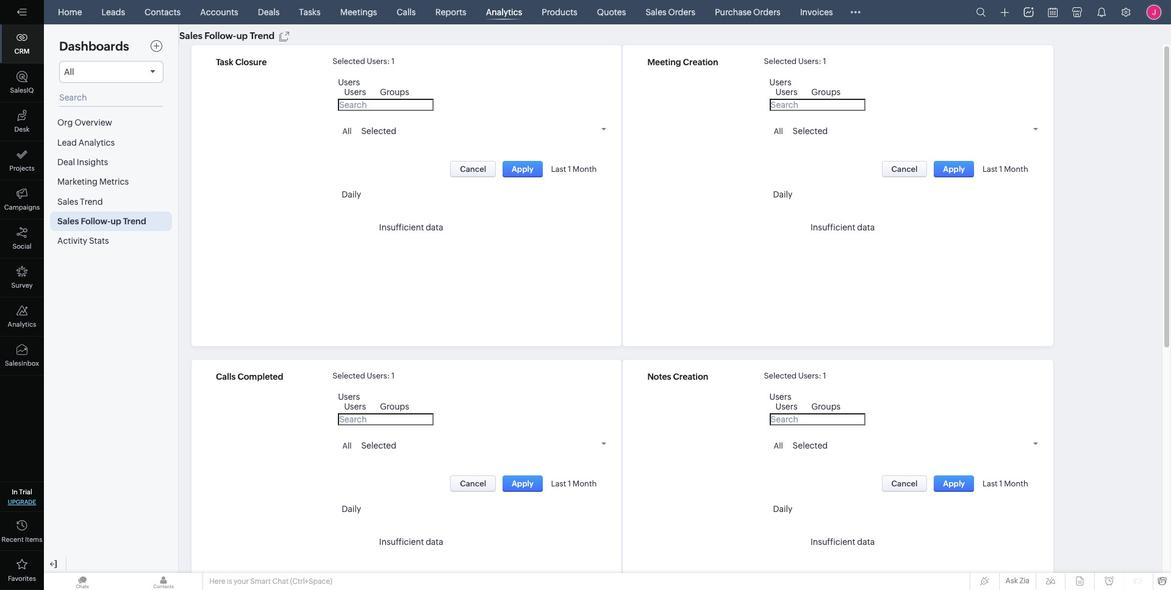 Task type: vqa. For each thing, say whether or not it's contained in the screenshot.
Admin Panel
no



Task type: describe. For each thing, give the bounding box(es) containing it.
deals link
[[253, 0, 285, 24]]

salesiq
[[10, 87, 34, 94]]

social link
[[0, 220, 44, 259]]

deals
[[258, 7, 280, 17]]

calendar image
[[1049, 7, 1058, 17]]

1 horizontal spatial analytics
[[486, 7, 523, 17]]

campaigns
[[4, 204, 40, 211]]

social
[[12, 243, 31, 250]]

search image
[[977, 7, 987, 17]]

orders for purchase orders
[[754, 7, 781, 17]]

campaigns link
[[0, 181, 44, 220]]

invoices link
[[796, 0, 838, 24]]

reports
[[436, 7, 467, 17]]

quotes
[[597, 7, 626, 17]]

salesinbox link
[[0, 337, 44, 376]]

is
[[227, 578, 232, 586]]

1 vertical spatial analytics
[[8, 321, 36, 328]]

tasks
[[299, 7, 321, 17]]

zia
[[1020, 577, 1030, 586]]

meetings link
[[335, 0, 382, 24]]

chat
[[272, 578, 289, 586]]

favorites
[[8, 576, 36, 583]]

in
[[12, 489, 18, 496]]

reports link
[[431, 0, 472, 24]]

sales orders link
[[641, 0, 701, 24]]

orders for sales orders
[[669, 7, 696, 17]]

sales orders
[[646, 7, 696, 17]]

contacts image
[[125, 574, 202, 591]]

1 vertical spatial analytics link
[[0, 298, 44, 337]]

salesinbox
[[5, 360, 39, 367]]

meetings
[[340, 7, 377, 17]]

purchase orders
[[715, 7, 781, 17]]

survey
[[11, 282, 33, 289]]

sales motivator image
[[1024, 7, 1034, 17]]

products
[[542, 7, 578, 17]]

calls
[[397, 7, 416, 17]]

ask
[[1006, 577, 1019, 586]]

contacts
[[145, 7, 181, 17]]

quick actions image
[[1001, 8, 1010, 17]]



Task type: locate. For each thing, give the bounding box(es) containing it.
1 horizontal spatial analytics link
[[481, 0, 527, 24]]

0 horizontal spatial analytics link
[[0, 298, 44, 337]]

in trial upgrade
[[8, 489, 36, 506]]

crm link
[[0, 24, 44, 63]]

products link
[[537, 0, 583, 24]]

quotes link
[[592, 0, 631, 24]]

notifications image
[[1097, 7, 1107, 17]]

chats image
[[44, 574, 121, 591]]

upgrade
[[8, 499, 36, 506]]

here is your smart chat (ctrl+space)
[[209, 578, 332, 586]]

0 vertical spatial analytics
[[486, 7, 523, 17]]

projects link
[[0, 142, 44, 181]]

analytics right reports link
[[486, 7, 523, 17]]

analytics link right reports link
[[481, 0, 527, 24]]

salesiq link
[[0, 63, 44, 103]]

your
[[234, 578, 249, 586]]

ask zia
[[1006, 577, 1030, 586]]

here
[[209, 578, 225, 586]]

2 orders from the left
[[754, 7, 781, 17]]

survey link
[[0, 259, 44, 298]]

0 vertical spatial analytics link
[[481, 0, 527, 24]]

contacts link
[[140, 0, 186, 24]]

crm
[[14, 48, 30, 55]]

projects
[[9, 165, 35, 172]]

trial
[[19, 489, 32, 496]]

recent items
[[2, 536, 42, 544]]

0 horizontal spatial orders
[[669, 7, 696, 17]]

configure settings image
[[1122, 7, 1131, 17]]

tasks link
[[294, 0, 326, 24]]

calls link
[[392, 0, 421, 24]]

leads link
[[97, 0, 130, 24]]

marketplace image
[[1073, 7, 1083, 17]]

1 horizontal spatial orders
[[754, 7, 781, 17]]

accounts
[[200, 7, 238, 17]]

items
[[25, 536, 42, 544]]

analytics link down survey
[[0, 298, 44, 337]]

recent
[[2, 536, 24, 544]]

desk
[[14, 126, 30, 133]]

home link
[[53, 0, 87, 24]]

1 orders from the left
[[669, 7, 696, 17]]

invoices
[[801, 7, 834, 17]]

(ctrl+space)
[[290, 578, 332, 586]]

purchase
[[715, 7, 752, 17]]

home
[[58, 7, 82, 17]]

desk link
[[0, 103, 44, 142]]

0 horizontal spatial analytics
[[8, 321, 36, 328]]

analytics up salesinbox link
[[8, 321, 36, 328]]

analytics
[[486, 7, 523, 17], [8, 321, 36, 328]]

leads
[[102, 7, 125, 17]]

purchase orders link
[[710, 0, 786, 24]]

orders right the purchase
[[754, 7, 781, 17]]

smart
[[250, 578, 271, 586]]

sales
[[646, 7, 667, 17]]

orders
[[669, 7, 696, 17], [754, 7, 781, 17]]

accounts link
[[195, 0, 243, 24]]

orders right sales
[[669, 7, 696, 17]]

analytics link
[[481, 0, 527, 24], [0, 298, 44, 337]]



